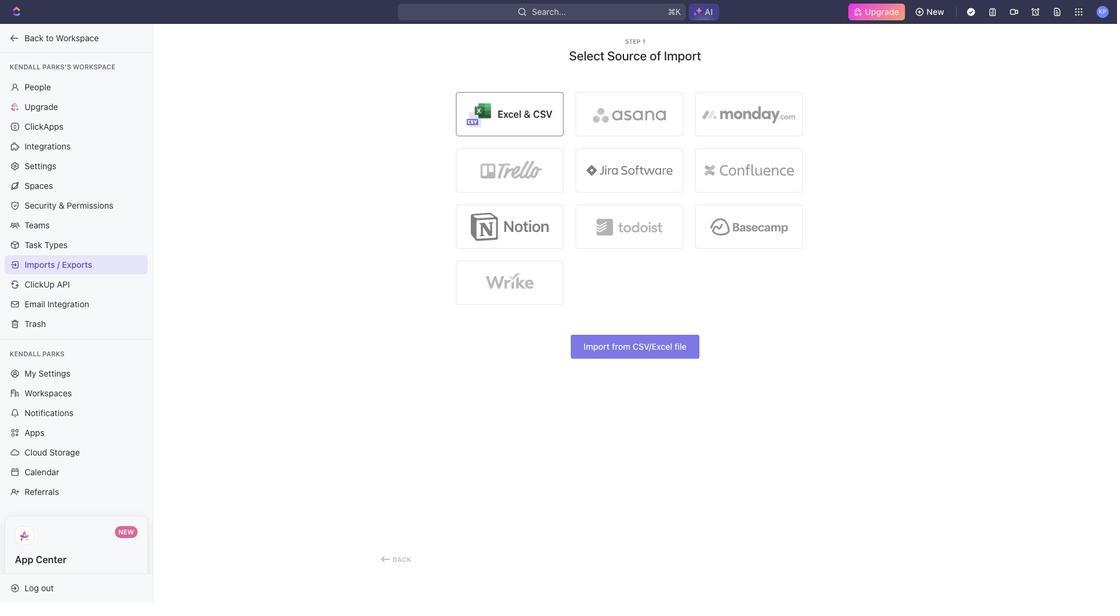 Task type: locate. For each thing, give the bounding box(es) containing it.
import
[[664, 48, 701, 63], [584, 342, 610, 352]]

trash link
[[5, 315, 148, 334]]

1 vertical spatial import
[[584, 342, 610, 352]]

import left from
[[584, 342, 610, 352]]

1 horizontal spatial upgrade
[[865, 7, 899, 17]]

cloud
[[25, 448, 47, 458]]

settings up spaces
[[25, 161, 56, 171]]

workspace
[[56, 33, 99, 43], [73, 63, 115, 71]]

imports
[[25, 259, 55, 270]]

workspace for kendall parks's workspace
[[73, 63, 115, 71]]

0 vertical spatial new
[[927, 7, 945, 17]]

1 vertical spatial back
[[393, 556, 411, 564]]

1 vertical spatial upgrade link
[[5, 97, 148, 116]]

kendall up my
[[10, 350, 41, 358]]

1 horizontal spatial new
[[927, 7, 945, 17]]

out
[[41, 583, 54, 593]]

&
[[524, 109, 531, 120], [59, 200, 65, 210]]

& for security
[[59, 200, 65, 210]]

1 horizontal spatial back
[[393, 556, 411, 564]]

& for excel
[[524, 109, 531, 120]]

workspaces link
[[5, 384, 148, 403]]

people link
[[5, 78, 148, 97]]

settings
[[25, 161, 56, 171], [38, 369, 70, 379]]

trash
[[25, 319, 46, 329]]

0 horizontal spatial back
[[25, 33, 44, 43]]

new
[[927, 7, 945, 17], [118, 529, 134, 536]]

parks
[[42, 350, 64, 358]]

0 vertical spatial upgrade
[[865, 7, 899, 17]]

log
[[25, 583, 39, 593]]

1 vertical spatial kendall
[[10, 350, 41, 358]]

step 1 select source of import
[[569, 38, 701, 63]]

& right "security"
[[59, 200, 65, 210]]

workspace for back to workspace
[[56, 33, 99, 43]]

calendar link
[[5, 463, 148, 482]]

1 horizontal spatial &
[[524, 109, 531, 120]]

upgrade
[[865, 7, 899, 17], [25, 101, 58, 112]]

back to workspace button
[[5, 28, 142, 48]]

back to workspace
[[25, 33, 99, 43]]

0 vertical spatial upgrade link
[[848, 4, 905, 20]]

task types
[[25, 240, 68, 250]]

0 vertical spatial &
[[524, 109, 531, 120]]

upgrade link
[[848, 4, 905, 20], [5, 97, 148, 116]]

0 vertical spatial settings
[[25, 161, 56, 171]]

back
[[25, 33, 44, 43], [393, 556, 411, 564]]

app
[[15, 555, 33, 566]]

kendall
[[10, 63, 41, 71], [10, 350, 41, 358]]

0 horizontal spatial upgrade
[[25, 101, 58, 112]]

integrations link
[[5, 137, 148, 156]]

1 kendall from the top
[[10, 63, 41, 71]]

referrals
[[25, 487, 59, 497]]

storage
[[49, 448, 80, 458]]

2 kendall from the top
[[10, 350, 41, 358]]

kendall parks's workspace
[[10, 63, 115, 71]]

/
[[57, 259, 60, 270]]

excel & csv link
[[456, 92, 564, 136]]

workspace right to
[[56, 33, 99, 43]]

task types link
[[5, 236, 148, 255]]

clickup api link
[[5, 275, 148, 294]]

workspace inside button
[[56, 33, 99, 43]]

0 vertical spatial kendall
[[10, 63, 41, 71]]

integration
[[47, 299, 89, 309]]

0 vertical spatial back
[[25, 33, 44, 43]]

0 horizontal spatial upgrade link
[[5, 97, 148, 116]]

back inside button
[[25, 33, 44, 43]]

exports
[[62, 259, 92, 270]]

upgrade link left new button
[[848, 4, 905, 20]]

security
[[25, 200, 56, 210]]

imports / exports link
[[5, 255, 148, 274]]

upgrade up clickapps
[[25, 101, 58, 112]]

spaces link
[[5, 176, 148, 195]]

0 horizontal spatial new
[[118, 529, 134, 536]]

settings down parks
[[38, 369, 70, 379]]

1 vertical spatial workspace
[[73, 63, 115, 71]]

0 horizontal spatial &
[[59, 200, 65, 210]]

log out button
[[5, 579, 142, 598]]

kp
[[1099, 8, 1107, 15]]

security & permissions link
[[5, 196, 148, 215]]

kendall for people
[[10, 63, 41, 71]]

0 horizontal spatial import
[[584, 342, 610, 352]]

kp button
[[1094, 2, 1113, 22]]

1 vertical spatial &
[[59, 200, 65, 210]]

people
[[25, 82, 51, 92]]

0 vertical spatial import
[[664, 48, 701, 63]]

to
[[46, 33, 54, 43]]

& left csv
[[524, 109, 531, 120]]

notifications link
[[5, 404, 148, 423]]

upgrade link up clickapps link
[[5, 97, 148, 116]]

import right of
[[664, 48, 701, 63]]

1 horizontal spatial import
[[664, 48, 701, 63]]

csv
[[533, 109, 553, 120]]

upgrade left new button
[[865, 7, 899, 17]]

apps
[[25, 428, 44, 438]]

csv/excel
[[633, 342, 673, 352]]

new button
[[910, 2, 952, 22]]

0 vertical spatial workspace
[[56, 33, 99, 43]]

calendar
[[25, 467, 59, 478]]

workspace up people link
[[73, 63, 115, 71]]

teams
[[25, 220, 50, 230]]

kendall up people
[[10, 63, 41, 71]]



Task type: describe. For each thing, give the bounding box(es) containing it.
email
[[25, 299, 45, 309]]

referrals link
[[5, 483, 148, 502]]

ai button
[[689, 4, 720, 20]]

my settings link
[[5, 365, 148, 384]]

email integration link
[[5, 295, 148, 314]]

import inside "button"
[[584, 342, 610, 352]]

cloud storage link
[[5, 444, 148, 463]]

kendall parks
[[10, 350, 64, 358]]

back link
[[381, 555, 411, 564]]

permissions
[[67, 200, 113, 210]]

parks's
[[42, 63, 71, 71]]

excel
[[498, 109, 522, 120]]

settings link
[[5, 157, 148, 176]]

my
[[25, 369, 36, 379]]

1 vertical spatial settings
[[38, 369, 70, 379]]

security & permissions
[[25, 200, 113, 210]]

of
[[650, 48, 661, 63]]

step
[[625, 38, 641, 45]]

email integration
[[25, 299, 89, 309]]

center
[[36, 555, 67, 566]]

notifications
[[25, 408, 73, 418]]

clickapps
[[25, 121, 63, 131]]

back for back
[[393, 556, 411, 564]]

log out
[[25, 583, 54, 593]]

types
[[44, 240, 68, 250]]

ai
[[705, 7, 713, 17]]

import inside step 1 select source of import
[[664, 48, 701, 63]]

new inside new button
[[927, 7, 945, 17]]

integrations
[[25, 141, 71, 151]]

back for back to workspace
[[25, 33, 44, 43]]

1 vertical spatial new
[[118, 529, 134, 536]]

cloud storage
[[25, 448, 80, 458]]

kendall for my settings
[[10, 350, 41, 358]]

excel & csv
[[498, 109, 553, 120]]

apps link
[[5, 424, 148, 443]]

clickup
[[25, 279, 55, 289]]

app center
[[15, 555, 67, 566]]

clickup api
[[25, 279, 70, 289]]

api
[[57, 279, 70, 289]]

⌘k
[[668, 7, 681, 17]]

spaces
[[25, 180, 53, 191]]

1 vertical spatial upgrade
[[25, 101, 58, 112]]

select
[[569, 48, 605, 63]]

clickapps link
[[5, 117, 148, 136]]

from
[[612, 342, 631, 352]]

source
[[608, 48, 647, 63]]

1 horizontal spatial upgrade link
[[848, 4, 905, 20]]

my settings
[[25, 369, 70, 379]]

import from csv/excel file
[[584, 342, 687, 352]]

1
[[643, 38, 646, 45]]

workspaces
[[25, 388, 72, 399]]

file
[[675, 342, 687, 352]]

task
[[25, 240, 42, 250]]

teams link
[[5, 216, 148, 235]]

import from csv/excel file button
[[571, 335, 699, 359]]

search...
[[532, 7, 566, 17]]

imports / exports
[[25, 259, 92, 270]]



Task type: vqa. For each thing, say whether or not it's contained in the screenshot.
the bottom Upgrade
yes



